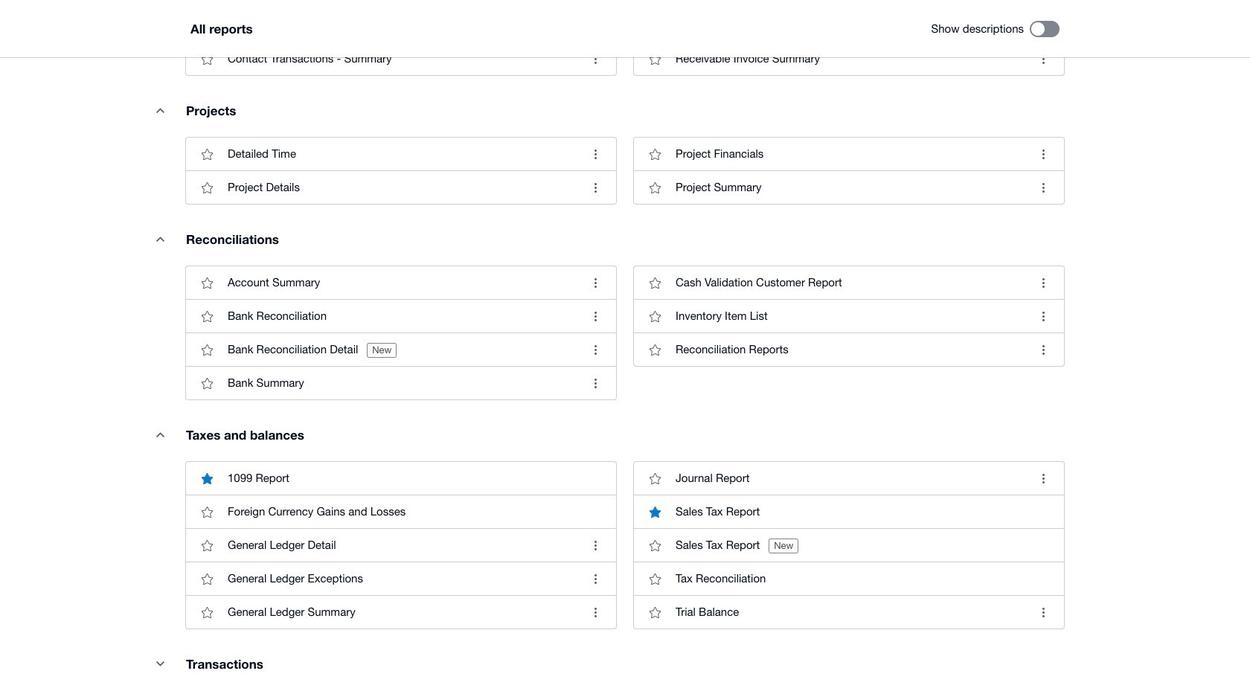 Task type: vqa. For each thing, say whether or not it's contained in the screenshot.
the topmost More Options image
yes



Task type: describe. For each thing, give the bounding box(es) containing it.
collapse report group image
[[145, 649, 175, 679]]



Task type: locate. For each thing, give the bounding box(es) containing it.
1 expand report group image from the top
[[145, 224, 175, 254]]

more options image
[[1028, 44, 1058, 74], [580, 139, 610, 169], [1028, 139, 1058, 169], [580, 173, 610, 203], [580, 268, 610, 298], [580, 302, 610, 331], [580, 335, 610, 365], [580, 531, 610, 560], [580, 564, 610, 594], [580, 598, 610, 627]]

2 expand report group image from the top
[[145, 420, 175, 450]]

1 horizontal spatial remove favorite image
[[640, 497, 670, 527]]

favorite image
[[192, 44, 222, 74], [192, 139, 222, 169], [192, 268, 222, 298], [192, 335, 222, 365], [192, 368, 222, 398], [640, 464, 670, 494], [192, 598, 222, 627], [640, 598, 670, 627]]

0 horizontal spatial remove favorite image
[[192, 464, 222, 494]]

1 more options image from the top
[[580, 44, 610, 74]]

expand report group image
[[145, 224, 175, 254], [145, 420, 175, 450]]

favorite image
[[640, 44, 670, 74], [640, 139, 670, 169], [192, 173, 222, 203], [640, 173, 670, 203], [640, 268, 670, 298], [192, 302, 222, 331], [640, 302, 670, 331], [640, 335, 670, 365], [192, 497, 222, 527], [192, 531, 222, 560], [640, 531, 670, 560], [192, 564, 222, 594], [640, 564, 670, 594]]

remove favorite image
[[192, 464, 222, 494], [640, 497, 670, 527]]

1 vertical spatial expand report group image
[[145, 420, 175, 450]]

0 vertical spatial remove favorite image
[[192, 464, 222, 494]]

1 vertical spatial more options image
[[580, 368, 610, 398]]

1 vertical spatial remove favorite image
[[640, 497, 670, 527]]

more options image
[[580, 44, 610, 74], [580, 368, 610, 398]]

2 more options image from the top
[[580, 368, 610, 398]]

expand report group image
[[145, 95, 175, 125]]

0 vertical spatial expand report group image
[[145, 224, 175, 254]]

0 vertical spatial more options image
[[580, 44, 610, 74]]



